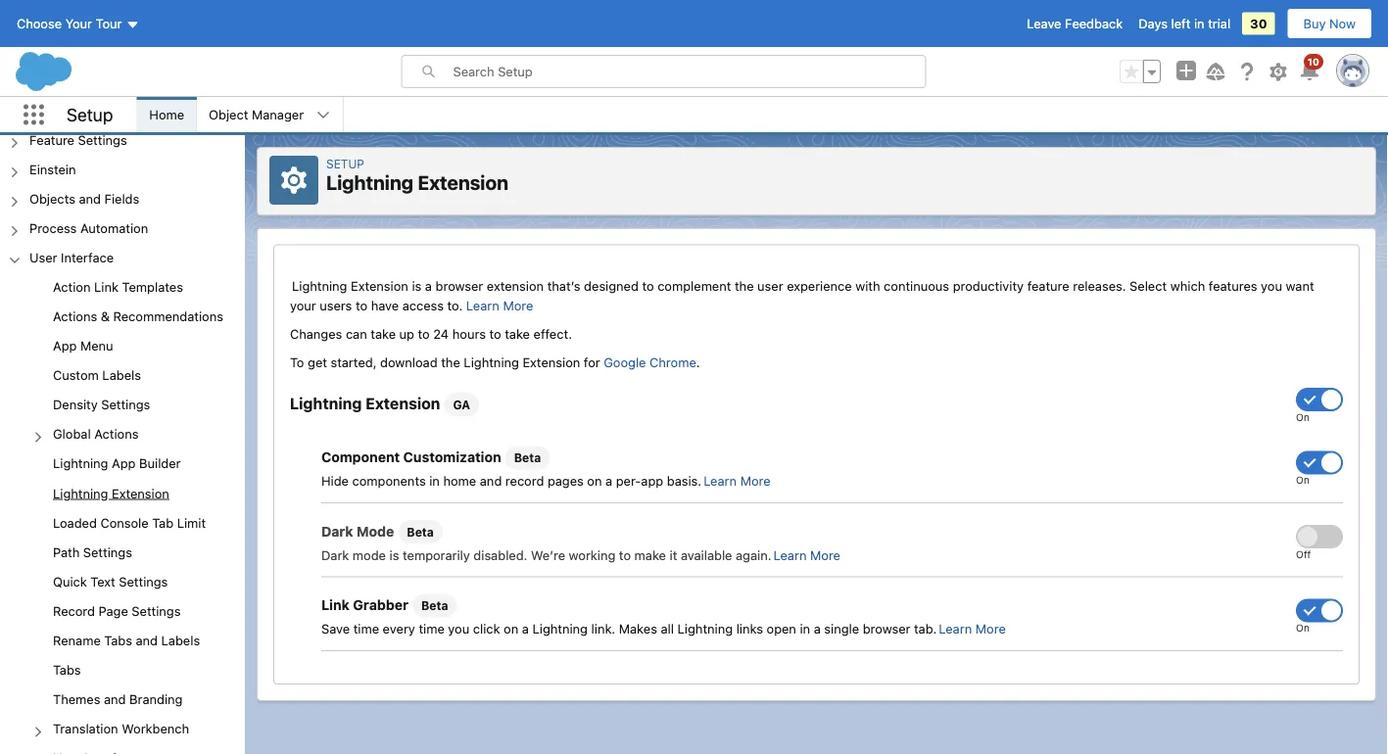 Task type: locate. For each thing, give the bounding box(es) containing it.
learn right the basis.
[[704, 474, 737, 488]]

0 horizontal spatial take
[[371, 327, 396, 341]]

0 vertical spatial is
[[412, 279, 422, 293]]

in inside beta hide components in home and record pages on a per-app basis. learn more
[[429, 474, 440, 488]]

settings up quick text settings
[[83, 545, 132, 559]]

chrome
[[650, 355, 696, 370]]

2 vertical spatial beta
[[421, 599, 448, 613]]

0 vertical spatial on
[[587, 474, 602, 488]]

2 vertical spatial in
[[800, 622, 810, 636]]

1 vertical spatial app
[[112, 456, 136, 471]]

builder
[[139, 456, 181, 471]]

extension
[[418, 171, 509, 194], [351, 279, 408, 293], [523, 355, 580, 370], [366, 394, 440, 412], [112, 486, 169, 500]]

you left click
[[448, 622, 470, 636]]

leave
[[1027, 16, 1062, 31]]

1 vertical spatial group
[[0, 274, 245, 754]]

save
[[321, 622, 350, 636]]

is inside the beta dark mode is temporarily disabled. we're working to make it available again. learn more
[[390, 548, 399, 562]]

objects and fields link
[[29, 191, 139, 209]]

setup inside setup lightning extension
[[326, 157, 364, 170]]

a inside lightning extension is a browser extension that's designed to complement the user experience with continuous productivity feature releases. select which features you want your users to have access to.
[[425, 279, 432, 293]]

app
[[53, 338, 77, 353], [112, 456, 136, 471]]

automation
[[80, 221, 148, 235]]

0 horizontal spatial link
[[94, 279, 119, 294]]

learn more link right the basis.
[[704, 474, 771, 488]]

a left the per-
[[606, 474, 613, 488]]

10 button
[[1298, 54, 1324, 83]]

actions up the lightning app builder
[[94, 427, 139, 441]]

learn more link right tab. at the bottom right of page
[[939, 622, 1006, 636]]

rename
[[53, 633, 101, 648]]

0 vertical spatial setup
[[67, 104, 113, 125]]

actions
[[53, 309, 97, 324], [94, 427, 139, 441]]

0 vertical spatial in
[[1194, 16, 1205, 31]]

group
[[1120, 60, 1161, 83], [0, 274, 245, 754]]

1 horizontal spatial app
[[112, 456, 136, 471]]

1 vertical spatial link
[[321, 597, 350, 613]]

beta hide components in home and record pages on a per-app basis. learn more
[[321, 451, 771, 488]]

learn more link
[[466, 298, 533, 313], [704, 474, 771, 488], [774, 548, 841, 562], [939, 622, 1006, 636]]

to left have
[[356, 298, 368, 313]]

0 vertical spatial tabs
[[104, 633, 132, 648]]

experience
[[787, 279, 852, 293]]

actions down 'action'
[[53, 309, 97, 324]]

1 vertical spatial in
[[429, 474, 440, 488]]

and
[[79, 191, 101, 206], [480, 474, 502, 488], [136, 633, 158, 648], [104, 692, 126, 707]]

menu
[[80, 338, 113, 353]]

0 horizontal spatial lightning extension
[[53, 486, 169, 500]]

learn right again.
[[774, 548, 807, 562]]

a right click
[[522, 622, 529, 636]]

choose your tour button
[[16, 8, 141, 39]]

path
[[53, 545, 80, 559]]

1 vertical spatial dark
[[321, 548, 349, 562]]

0 horizontal spatial setup
[[67, 104, 113, 125]]

is inside lightning extension is a browser extension that's designed to complement the user experience with continuous productivity feature releases. select which features you want your users to have access to.
[[412, 279, 422, 293]]

0 horizontal spatial app
[[53, 338, 77, 353]]

app menu
[[53, 338, 113, 353]]

settings for density settings
[[101, 397, 150, 412]]

labels up branding
[[161, 633, 200, 648]]

actions & recommendations link
[[53, 309, 223, 327]]

app menu link
[[53, 338, 113, 356]]

lightning down setup link
[[326, 171, 413, 194]]

to right hours at the top left of the page
[[489, 327, 501, 341]]

open
[[767, 622, 796, 636]]

customization
[[403, 449, 501, 465]]

0 vertical spatial group
[[1120, 60, 1161, 83]]

0 vertical spatial the
[[735, 279, 754, 293]]

1 horizontal spatial group
[[1120, 60, 1161, 83]]

text
[[90, 574, 115, 589]]

setup for setup lightning extension
[[326, 157, 364, 170]]

loaded console tab limit link
[[53, 515, 206, 533]]

1 horizontal spatial take
[[505, 327, 530, 341]]

a
[[425, 279, 432, 293], [606, 474, 613, 488], [522, 622, 529, 636], [814, 622, 821, 636]]

1 horizontal spatial labels
[[161, 633, 200, 648]]

app up custom
[[53, 338, 77, 353]]

1 vertical spatial setup
[[326, 157, 364, 170]]

time
[[353, 622, 379, 636], [419, 622, 445, 636]]

extension inside tree item
[[112, 486, 169, 500]]

buy
[[1304, 16, 1326, 31]]

a inside beta hide components in home and record pages on a per-app basis. learn more
[[606, 474, 613, 488]]

lightning extension down started,
[[290, 394, 440, 412]]

choose your tour
[[17, 16, 122, 31]]

action
[[53, 279, 91, 294]]

browser
[[436, 279, 483, 293], [863, 622, 911, 636]]

take left up in the top of the page
[[371, 327, 396, 341]]

is up access
[[412, 279, 422, 293]]

browser up to.
[[436, 279, 483, 293]]

learn more link for customization
[[704, 474, 771, 488]]

you left want
[[1261, 279, 1283, 293]]

dark
[[321, 523, 353, 539], [321, 548, 349, 562]]

and down record page settings link
[[136, 633, 158, 648]]

lightning inside setup lightning extension
[[326, 171, 413, 194]]

and right the home
[[480, 474, 502, 488]]

is right mode
[[390, 548, 399, 562]]

objects
[[29, 191, 75, 206]]

objects and fields
[[29, 191, 139, 206]]

0 vertical spatial link
[[94, 279, 119, 294]]

learn more link for mode
[[774, 548, 841, 562]]

1 horizontal spatial you
[[1261, 279, 1283, 293]]

learn more link right again.
[[774, 548, 841, 562]]

which
[[1171, 279, 1205, 293]]

1 vertical spatial on
[[504, 622, 519, 636]]

user interface
[[29, 250, 114, 265]]

0 horizontal spatial browser
[[436, 279, 483, 293]]

have
[[371, 298, 399, 313]]

0 vertical spatial you
[[1261, 279, 1283, 293]]

can
[[346, 327, 367, 341]]

to left 'make'
[[619, 548, 631, 562]]

take down learn more
[[505, 327, 530, 341]]

1 take from the left
[[371, 327, 396, 341]]

0 vertical spatial dark
[[321, 523, 353, 539]]

1 horizontal spatial time
[[419, 622, 445, 636]]

lightning up loaded
[[53, 486, 108, 500]]

settings
[[78, 132, 127, 147], [101, 397, 150, 412], [83, 545, 132, 559], [119, 574, 168, 589], [132, 604, 181, 618]]

2 dark from the top
[[321, 548, 349, 562]]

link grabber
[[321, 597, 409, 613]]

lightning up users
[[292, 279, 347, 293]]

beta inside beta hide components in home and record pages on a per-app basis. learn more
[[514, 451, 541, 465]]

component customization
[[321, 449, 501, 465]]

lightning inside lightning extension is a browser extension that's designed to complement the user experience with continuous productivity feature releases. select which features you want your users to have access to.
[[292, 279, 347, 293]]

0 horizontal spatial you
[[448, 622, 470, 636]]

labels up "density settings"
[[102, 368, 141, 383]]

started,
[[331, 355, 377, 370]]

1 vertical spatial you
[[448, 622, 470, 636]]

1 vertical spatial tabs
[[53, 663, 81, 677]]

setup
[[67, 104, 113, 125], [326, 157, 364, 170]]

more
[[503, 298, 533, 313], [740, 474, 771, 488], [810, 548, 841, 562], [976, 622, 1006, 636]]

app up lightning extension tree item
[[112, 456, 136, 471]]

continuous
[[884, 279, 950, 293]]

pages
[[548, 474, 584, 488]]

beta up record
[[514, 451, 541, 465]]

1 vertical spatial browser
[[863, 622, 911, 636]]

1 horizontal spatial browser
[[863, 622, 911, 636]]

0 vertical spatial lightning extension
[[290, 394, 440, 412]]

1 vertical spatial is
[[390, 548, 399, 562]]

to
[[290, 355, 304, 370]]

0 horizontal spatial on
[[504, 622, 519, 636]]

mode
[[357, 523, 394, 539]]

1 vertical spatial on
[[1296, 475, 1310, 486]]

on right click
[[504, 622, 519, 636]]

lightning app builder
[[53, 456, 181, 471]]

0 vertical spatial browser
[[436, 279, 483, 293]]

translation
[[53, 722, 118, 736]]

2 vertical spatial on
[[1296, 623, 1310, 634]]

and inside themes and branding link
[[104, 692, 126, 707]]

translation workbench link
[[53, 722, 189, 739]]

1 horizontal spatial the
[[735, 279, 754, 293]]

settings for feature settings
[[78, 132, 127, 147]]

lightning down global
[[53, 456, 108, 471]]

you
[[1261, 279, 1283, 293], [448, 622, 470, 636]]

feature
[[29, 132, 74, 147]]

in right open
[[800, 622, 810, 636]]

rename tabs and labels
[[53, 633, 200, 648]]

a up access
[[425, 279, 432, 293]]

and up translation workbench
[[104, 692, 126, 707]]

beta inside beta save time every time you click on a lightning link. makes all lightning links open in a single browser tab. learn more
[[421, 599, 448, 613]]

1 dark from the top
[[321, 523, 353, 539]]

einstein link
[[29, 162, 76, 179]]

dark left mode on the bottom of the page
[[321, 523, 353, 539]]

1 vertical spatial lightning extension
[[53, 486, 169, 500]]

the down '24'
[[441, 355, 460, 370]]

limit
[[177, 515, 206, 530]]

more inside beta hide components in home and record pages on a per-app basis. learn more
[[740, 474, 771, 488]]

time right "every"
[[419, 622, 445, 636]]

lightning extension tree item
[[0, 480, 245, 509]]

settings down custom labels link
[[101, 397, 150, 412]]

1 horizontal spatial setup
[[326, 157, 364, 170]]

settings inside 'link'
[[101, 397, 150, 412]]

1 vertical spatial beta
[[407, 525, 434, 539]]

learn more link down extension
[[466, 298, 533, 313]]

on for link grabber
[[1296, 623, 1310, 634]]

translation workbench
[[53, 722, 189, 736]]

0 horizontal spatial group
[[0, 274, 245, 754]]

1 horizontal spatial on
[[587, 474, 602, 488]]

lightning extension down lightning app builder link
[[53, 486, 169, 500]]

lightning extension
[[290, 394, 440, 412], [53, 486, 169, 500]]

in right 'left'
[[1194, 16, 1205, 31]]

tabs down record page settings link
[[104, 633, 132, 648]]

users
[[320, 298, 352, 313]]

dark down dark mode
[[321, 548, 349, 562]]

designed
[[584, 279, 639, 293]]

density settings
[[53, 397, 150, 412]]

more inside beta save time every time you click on a lightning link. makes all lightning links open in a single browser tab. learn more
[[976, 622, 1006, 636]]

process
[[29, 221, 77, 235]]

browser inside beta save time every time you click on a lightning link. makes all lightning links open in a single browser tab. learn more
[[863, 622, 911, 636]]

group containing action link templates
[[0, 274, 245, 754]]

action link templates
[[53, 279, 183, 294]]

0 horizontal spatial time
[[353, 622, 379, 636]]

0 horizontal spatial the
[[441, 355, 460, 370]]

actions inside global actions link
[[94, 427, 139, 441]]

1 vertical spatial labels
[[161, 633, 200, 648]]

more right tab. at the bottom right of page
[[976, 622, 1006, 636]]

learn right tab. at the bottom right of page
[[939, 622, 972, 636]]

beta inside the beta dark mode is temporarily disabled. we're working to make it available again. learn more
[[407, 525, 434, 539]]

0 vertical spatial beta
[[514, 451, 541, 465]]

in left the home
[[429, 474, 440, 488]]

1 horizontal spatial tabs
[[104, 633, 132, 648]]

link up save
[[321, 597, 350, 613]]

0 vertical spatial actions
[[53, 309, 97, 324]]

beta up 'temporarily'
[[407, 525, 434, 539]]

link up &
[[94, 279, 119, 294]]

tab
[[152, 515, 174, 530]]

1 horizontal spatial in
[[800, 622, 810, 636]]

0 horizontal spatial in
[[429, 474, 440, 488]]

0 vertical spatial labels
[[102, 368, 141, 383]]

extension
[[487, 279, 544, 293]]

tabs up the themes
[[53, 663, 81, 677]]

more right the basis.
[[740, 474, 771, 488]]

more right again.
[[810, 548, 841, 562]]

and inside objects and fields link
[[79, 191, 101, 206]]

browser left tab. at the bottom right of page
[[863, 622, 911, 636]]

disabled.
[[474, 548, 528, 562]]

beta down 'temporarily'
[[421, 599, 448, 613]]

settings right feature
[[78, 132, 127, 147]]

on right pages
[[587, 474, 602, 488]]

lightning app builder link
[[53, 456, 181, 474]]

lightning left link.
[[533, 622, 588, 636]]

google chrome link
[[604, 355, 696, 370]]

1 vertical spatial actions
[[94, 427, 139, 441]]

time down link grabber
[[353, 622, 379, 636]]

learn inside beta save time every time you click on a lightning link. makes all lightning links open in a single browser tab. learn more
[[939, 622, 972, 636]]

take
[[371, 327, 396, 341], [505, 327, 530, 341]]

1 horizontal spatial is
[[412, 279, 422, 293]]

console
[[100, 515, 149, 530]]

tab.
[[914, 622, 937, 636]]

0 vertical spatial on
[[1296, 412, 1310, 423]]

lightning
[[326, 171, 413, 194], [292, 279, 347, 293], [464, 355, 519, 370], [290, 394, 362, 412], [53, 456, 108, 471], [53, 486, 108, 500], [533, 622, 588, 636], [678, 622, 733, 636]]

and up process automation
[[79, 191, 101, 206]]

learn right to.
[[466, 298, 500, 313]]

the left 'user' on the top right of the page
[[735, 279, 754, 293]]

manager
[[252, 107, 304, 122]]

lightning extension inside tree item
[[53, 486, 169, 500]]

branding
[[129, 692, 183, 707]]

2 horizontal spatial in
[[1194, 16, 1205, 31]]

1 vertical spatial the
[[441, 355, 460, 370]]

learn more
[[466, 298, 533, 313]]

get
[[308, 355, 327, 370]]

0 horizontal spatial is
[[390, 548, 399, 562]]

basis.
[[667, 474, 702, 488]]

beta for dark mode
[[407, 525, 434, 539]]

in
[[1194, 16, 1205, 31], [429, 474, 440, 488], [800, 622, 810, 636]]



Task type: vqa. For each thing, say whether or not it's contained in the screenshot.
Builder
yes



Task type: describe. For each thing, give the bounding box(es) containing it.
beta for component customization
[[514, 451, 541, 465]]

components
[[352, 474, 426, 488]]

for
[[584, 355, 600, 370]]

mode
[[353, 548, 386, 562]]

learn inside beta hide components in home and record pages on a per-app basis. learn more
[[704, 474, 737, 488]]

extension inside lightning extension is a browser extension that's designed to complement the user experience with continuous productivity feature releases. select which features you want your users to have access to.
[[351, 279, 408, 293]]

2 take from the left
[[505, 327, 530, 341]]

releases.
[[1073, 279, 1126, 293]]

grabber
[[353, 597, 409, 613]]

a left the single
[[814, 622, 821, 636]]

1 time from the left
[[353, 622, 379, 636]]

you inside lightning extension is a browser extension that's designed to complement the user experience with continuous productivity feature releases. select which features you want your users to have access to.
[[1261, 279, 1283, 293]]

beta for link grabber
[[421, 599, 448, 613]]

browser inside lightning extension is a browser extension that's designed to complement the user experience with continuous productivity feature releases. select which features you want your users to have access to.
[[436, 279, 483, 293]]

lightning extension is a browser extension that's designed to complement the user experience with continuous productivity feature releases. select which features you want your users to have access to.
[[290, 279, 1315, 313]]

feedback
[[1065, 16, 1123, 31]]

click
[[473, 622, 500, 636]]

in inside beta save time every time you click on a lightning link. makes all lightning links open in a single browser tab. learn more
[[800, 622, 810, 636]]

object manager
[[209, 107, 304, 122]]

&
[[101, 309, 110, 324]]

now
[[1330, 16, 1356, 31]]

path settings
[[53, 545, 132, 559]]

productivity
[[953, 279, 1024, 293]]

to right designed
[[642, 279, 654, 293]]

lightning extension link
[[53, 486, 169, 503]]

left
[[1171, 16, 1191, 31]]

the inside lightning extension is a browser extension that's designed to complement the user experience with continuous productivity feature releases. select which features you want your users to have access to.
[[735, 279, 754, 293]]

setup lightning extension
[[326, 157, 509, 194]]

lightning right all
[[678, 622, 733, 636]]

trial
[[1208, 16, 1231, 31]]

temporarily
[[403, 548, 470, 562]]

interface
[[61, 250, 114, 265]]

settings up record page settings on the left of the page
[[119, 574, 168, 589]]

record page settings link
[[53, 604, 181, 621]]

user
[[758, 279, 783, 293]]

beta save time every time you click on a lightning link. makes all lightning links open in a single browser tab. learn more
[[321, 599, 1006, 636]]

dark inside the beta dark mode is temporarily disabled. we're working to make it available again. learn more
[[321, 548, 349, 562]]

changes
[[290, 327, 342, 341]]

0 vertical spatial app
[[53, 338, 77, 353]]

links
[[736, 622, 763, 636]]

0 horizontal spatial tabs
[[53, 663, 81, 677]]

custom labels
[[53, 368, 141, 383]]

tour
[[96, 16, 122, 31]]

user interface tree item
[[0, 244, 245, 754]]

leave feedback
[[1027, 16, 1123, 31]]

feature settings
[[29, 132, 127, 147]]

lightning inside tree item
[[53, 486, 108, 500]]

to.
[[447, 298, 463, 313]]

your
[[290, 298, 316, 313]]

process automation
[[29, 221, 148, 235]]

up
[[399, 327, 414, 341]]

feature settings link
[[29, 132, 127, 150]]

fields
[[104, 191, 139, 206]]

on inside beta save time every time you click on a lightning link. makes all lightning links open in a single browser tab. learn more
[[504, 622, 519, 636]]

to right up in the top of the page
[[418, 327, 430, 341]]

learn inside the beta dark mode is temporarily disabled. we're working to make it available again. learn more
[[774, 548, 807, 562]]

1 horizontal spatial link
[[321, 597, 350, 613]]

page
[[99, 604, 128, 618]]

templates
[[122, 279, 183, 294]]

quick text settings link
[[53, 574, 168, 592]]

settings up rename tabs and labels
[[132, 604, 181, 618]]

1 horizontal spatial lightning extension
[[290, 394, 440, 412]]

and inside beta hide components in home and record pages on a per-app basis. learn more
[[480, 474, 502, 488]]

select
[[1130, 279, 1167, 293]]

object
[[209, 107, 248, 122]]

makes
[[619, 622, 657, 636]]

to inside the beta dark mode is temporarily disabled. we're working to make it available again. learn more
[[619, 548, 631, 562]]

want
[[1286, 279, 1315, 293]]

2 time from the left
[[419, 622, 445, 636]]

on inside beta hide components in home and record pages on a per-app basis. learn more
[[587, 474, 602, 488]]

your
[[65, 16, 92, 31]]

every
[[383, 622, 415, 636]]

access
[[402, 298, 444, 313]]

density
[[53, 397, 98, 412]]

link.
[[591, 622, 616, 636]]

themes and branding link
[[53, 692, 183, 710]]

tabs link
[[53, 663, 81, 680]]

single
[[824, 622, 859, 636]]

buy now button
[[1287, 8, 1373, 39]]

action link templates link
[[53, 279, 183, 297]]

working
[[569, 548, 616, 562]]

you inside beta save time every time you click on a lightning link. makes all lightning links open in a single browser tab. learn more
[[448, 622, 470, 636]]

path settings link
[[53, 545, 132, 562]]

user interface link
[[29, 250, 114, 268]]

more down extension
[[503, 298, 533, 313]]

all
[[661, 622, 674, 636]]

and inside rename tabs and labels link
[[136, 633, 158, 648]]

global
[[53, 427, 91, 441]]

density settings link
[[53, 397, 150, 415]]

dark mode
[[321, 523, 394, 539]]

extension inside setup lightning extension
[[418, 171, 509, 194]]

per-
[[616, 474, 641, 488]]

setup link
[[326, 157, 364, 170]]

learn more link for grabber
[[939, 622, 1006, 636]]

actions & recommendations
[[53, 309, 223, 324]]

ga
[[453, 398, 470, 411]]

lightning down get
[[290, 394, 362, 412]]

on for lightning extension
[[1296, 412, 1310, 423]]

24
[[433, 327, 449, 341]]

Search Setup text field
[[453, 56, 925, 87]]

custom
[[53, 368, 99, 383]]

.
[[696, 355, 700, 370]]

themes
[[53, 692, 100, 707]]

link inside "link"
[[94, 279, 119, 294]]

more inside the beta dark mode is temporarily disabled. we're working to make it available again. learn more
[[810, 548, 841, 562]]

download
[[380, 355, 438, 370]]

lightning down hours at the top left of the page
[[464, 355, 519, 370]]

setup for setup
[[67, 104, 113, 125]]

app
[[641, 474, 664, 488]]

process automation link
[[29, 221, 148, 238]]

it
[[670, 548, 677, 562]]

that's
[[547, 279, 581, 293]]

effect.
[[534, 327, 572, 341]]

global actions link
[[53, 427, 139, 445]]

custom labels link
[[53, 368, 141, 386]]

we're
[[531, 548, 565, 562]]

days
[[1139, 16, 1168, 31]]

choose
[[17, 16, 62, 31]]

record
[[53, 604, 95, 618]]

settings for path settings
[[83, 545, 132, 559]]

0 horizontal spatial labels
[[102, 368, 141, 383]]

hide
[[321, 474, 349, 488]]

on for component customization
[[1296, 475, 1310, 486]]

quick text settings
[[53, 574, 168, 589]]



